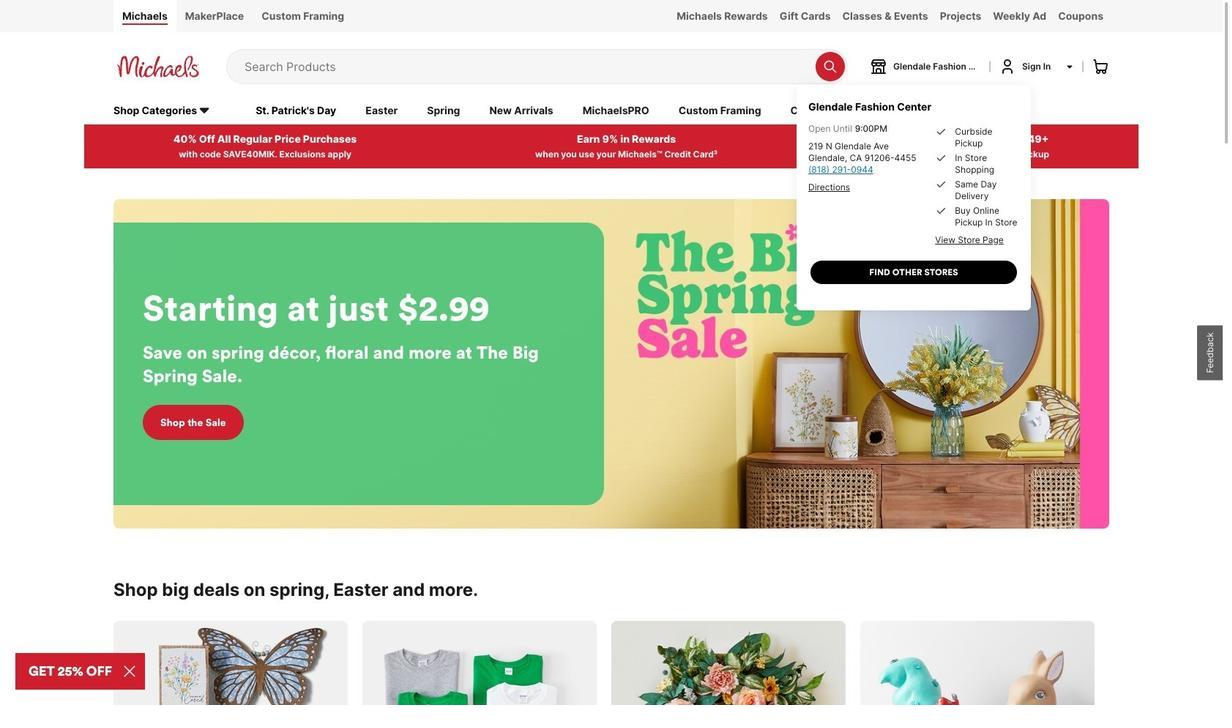Task type: vqa. For each thing, say whether or not it's contained in the screenshot.
Rewards to the left
no



Task type: describe. For each thing, give the bounding box(es) containing it.
Search Input field
[[245, 50, 808, 83]]

the big spring sale logo in green and pink on yellow wall with natural wood mirror and chest image
[[114, 199, 1109, 529]]

grey, white and green folded t-shirts image
[[362, 621, 597, 705]]

search button image
[[823, 59, 838, 74]]



Task type: locate. For each thing, give the bounding box(es) containing it.
gnome and rabbit ceramic paintable crafts image
[[860, 621, 1095, 705]]

tooltip
[[797, 67, 1031, 310]]

butterfly and floral décor accents on open shelves image
[[114, 621, 348, 705]]

green wreath with pink and yellow flowers image
[[611, 621, 846, 705]]



